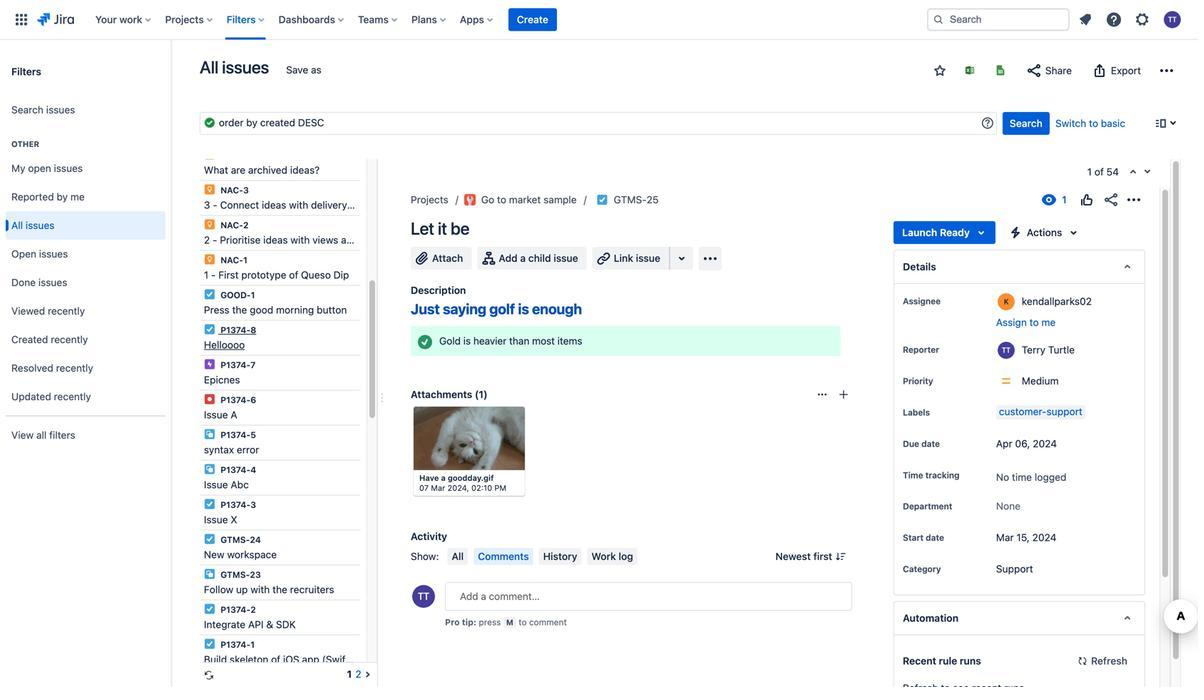 Task type: describe. For each thing, give the bounding box(es) containing it.
app
[[302, 654, 320, 665]]

all issues inside other group
[[11, 219, 55, 231]]

task image for integrate api & sdk
[[204, 603, 215, 615]]

pro tip: press m to comment
[[445, 617, 567, 627]]

recently for created recently
[[51, 334, 88, 345]]

good-
[[221, 290, 251, 300]]

new workspace
[[204, 549, 277, 560]]

projects for projects link
[[411, 194, 449, 205]]

open in google sheets image
[[995, 65, 1007, 76]]

software
[[380, 199, 421, 211]]

time tracking pin to top. only you can see pinned fields. image
[[963, 469, 974, 481]]

gtms-25 link
[[614, 191, 659, 208]]

all inside other group
[[11, 219, 23, 231]]

no
[[997, 471, 1010, 483]]

first
[[219, 269, 239, 281]]

button
[[317, 304, 347, 316]]

automation element
[[894, 601, 1146, 635]]

Add a comment… field
[[445, 582, 853, 611]]

just saying golf is enough
[[411, 300, 582, 317]]

than
[[509, 335, 530, 347]]

sdk
[[276, 619, 296, 630]]

kendallparks02
[[1022, 295, 1092, 307]]

work log
[[592, 550, 633, 562]]

work
[[119, 14, 142, 25]]

1 2
[[347, 668, 362, 680]]

attach button
[[411, 247, 472, 270]]

0 vertical spatial all issues
[[200, 57, 269, 77]]

no time logged
[[997, 471, 1067, 483]]

history
[[543, 550, 578, 562]]

2 for nac-2
[[243, 220, 249, 230]]

all issues link
[[6, 211, 166, 240]]

projects for projects dropdown button
[[165, 14, 204, 25]]

idea image for 1
[[204, 254, 215, 265]]

1 left the first
[[204, 269, 209, 281]]

issue for issue a
[[204, 409, 228, 421]]

your work
[[95, 14, 142, 25]]

apr 06, 2024
[[997, 438, 1057, 449]]

more information about this user image
[[998, 342, 1015, 359]]

p1374- for syntax error
[[221, 430, 251, 440]]

automation
[[903, 612, 959, 624]]

let it be
[[411, 218, 470, 238]]

recruiters
[[290, 584, 334, 595]]

activity
[[411, 530, 447, 542]]

follow
[[204, 584, 234, 595]]

to for switch
[[1089, 117, 1099, 129]]

copy link to issue image
[[656, 193, 667, 205]]

my open issues link
[[6, 154, 166, 183]]

actions
[[1027, 227, 1063, 238]]

your work button
[[91, 8, 157, 31]]

viewed recently link
[[6, 297, 166, 325]]

more actions image
[[1161, 62, 1174, 79]]

appswitcher icon image
[[13, 11, 30, 28]]

nac-2
[[218, 220, 249, 230]]

m
[[506, 618, 514, 627]]

to right m
[[519, 617, 527, 627]]

1 up skeleton
[[251, 640, 255, 650]]

1 left 54
[[1088, 166, 1092, 178]]

skeleton
[[230, 654, 269, 665]]

p1374-4
[[218, 465, 256, 475]]

search for search issues
[[11, 104, 43, 116]]

more information about this user image
[[998, 293, 1015, 310]]

or
[[352, 654, 361, 665]]

other group
[[6, 124, 166, 415]]

helloooo
[[204, 339, 245, 351]]

help image
[[1106, 11, 1123, 28]]

(1)
[[475, 388, 488, 400]]

saying
[[443, 300, 487, 317]]

resolved recently
[[11, 362, 93, 374]]

save
[[286, 64, 308, 76]]

search image
[[933, 14, 945, 25]]

- for 1
[[211, 269, 216, 281]]

history button
[[539, 548, 582, 565]]

support
[[997, 563, 1034, 575]]

search for search
[[1010, 117, 1043, 129]]

p1374-7
[[218, 360, 256, 370]]

plans
[[412, 14, 437, 25]]

show:
[[411, 550, 439, 562]]

view all filters link
[[6, 421, 166, 449]]

06,
[[1016, 438, 1031, 449]]

customer-
[[999, 406, 1047, 417]]

menu bar containing all
[[445, 548, 641, 565]]

tracking
[[926, 470, 960, 480]]

logged
[[1035, 471, 1067, 483]]

task image for press the good morning button
[[204, 289, 215, 300]]

link web pages and more image
[[674, 250, 691, 267]]

p1374- for epicnes
[[221, 360, 251, 370]]

actions button
[[1002, 221, 1088, 244]]

download image
[[477, 413, 494, 430]]

subtask image
[[204, 428, 215, 440]]

abc
[[231, 479, 249, 491]]

1 vertical spatial is
[[464, 335, 471, 347]]

sidebar navigation image
[[156, 57, 187, 86]]

morning
[[276, 304, 314, 316]]

your profile and settings image
[[1164, 11, 1181, 28]]

- for 2
[[213, 234, 217, 246]]

search issues
[[11, 104, 75, 116]]

task image left gtms-25 link
[[597, 194, 608, 205]]

me for reported by me
[[70, 191, 85, 203]]

actions image
[[1126, 191, 1143, 208]]

gold is heavier than most items
[[439, 335, 583, 347]]

vote options: no one has voted for this issue yet. image
[[1079, 191, 1096, 208]]

issue inside button
[[554, 252, 578, 264]]

idea image for 2
[[204, 219, 215, 230]]

2 for p1374-2
[[251, 605, 256, 615]]

prototype
[[241, 269, 286, 281]]

what
[[204, 164, 228, 176]]

enough
[[532, 300, 582, 317]]

gtms- for 24
[[221, 535, 250, 545]]

switch
[[1056, 117, 1087, 129]]

issues for all issues link
[[26, 219, 55, 231]]

subtask image
[[204, 463, 215, 475]]

to for go
[[497, 194, 507, 205]]

issues for open issues "link"
[[39, 248, 68, 260]]

p1374-1
[[218, 640, 255, 650]]

search button
[[1003, 112, 1050, 135]]

ideas for prioritise
[[263, 234, 288, 246]]

issues for search issues link
[[46, 104, 75, 116]]

comments button
[[474, 548, 533, 565]]

golf
[[490, 300, 515, 317]]

recently for viewed recently
[[48, 305, 85, 317]]

resolved recently link
[[6, 354, 166, 382]]

nac-1
[[218, 255, 248, 265]]

next issue 'kan-8' ( type 'j' ) image
[[1142, 166, 1154, 178]]

basic
[[1101, 117, 1126, 129]]

gtms- for 25
[[614, 194, 647, 205]]

delete image
[[502, 413, 519, 430]]

attachments (1)
[[411, 388, 488, 400]]

0 horizontal spatial 3
[[204, 199, 210, 211]]

flutter)
[[364, 654, 398, 665]]

gtms-25
[[614, 194, 659, 205]]

viewed recently
[[11, 305, 85, 317]]

most
[[532, 335, 555, 347]]

attach
[[432, 252, 463, 264]]

newest
[[776, 550, 811, 562]]

25
[[647, 194, 659, 205]]

task image for build skeleton of ios app (swift or flutter)
[[204, 638, 215, 650]]

apr
[[997, 438, 1013, 449]]

start date
[[903, 532, 945, 542]]

views
[[313, 234, 338, 246]]

search issues link
[[6, 96, 166, 124]]

as
[[311, 64, 322, 76]]

new
[[204, 549, 225, 560]]

all inside button
[[452, 550, 464, 562]]

2 vertical spatial with
[[251, 584, 270, 595]]

1 down prioritise at top
[[243, 255, 248, 265]]

issue inside button
[[636, 252, 661, 264]]

market
[[509, 194, 541, 205]]

3 for issue
[[251, 500, 256, 510]]

sub task image
[[204, 568, 215, 580]]

issues for done issues link
[[38, 277, 67, 288]]

Search field
[[927, 8, 1070, 31]]

medium
[[1022, 375, 1059, 387]]

primary element
[[9, 0, 916, 40]]

nac- for connect
[[221, 185, 243, 195]]

- for 3
[[213, 199, 218, 211]]

add app image
[[702, 250, 719, 267]]



Task type: locate. For each thing, give the bounding box(es) containing it.
menu bar
[[445, 548, 641, 565]]

in
[[350, 199, 358, 211]]

assign
[[997, 316, 1027, 328]]

task image for issue x
[[204, 498, 215, 510]]

3 for 3
[[243, 185, 249, 195]]

2 link
[[355, 667, 363, 681]]

date right due
[[922, 439, 940, 449]]

x
[[231, 514, 237, 525]]

idea image for 3
[[204, 184, 215, 195]]

2024 right 15,
[[1033, 531, 1057, 543]]

gold
[[439, 335, 461, 347]]

1 horizontal spatial is
[[518, 300, 529, 317]]

create
[[517, 14, 549, 25]]

idea image left nac-2
[[204, 219, 215, 230]]

2 horizontal spatial of
[[1095, 166, 1104, 178]]

23
[[250, 570, 261, 580]]

settings image
[[1134, 11, 1152, 28]]

projects up let
[[411, 194, 449, 205]]

projects inside dropdown button
[[165, 14, 204, 25]]

build skeleton of ios app (swift or flutter)
[[204, 654, 398, 665]]

7 p1374- from the top
[[221, 605, 251, 615]]

recently for updated recently
[[54, 391, 91, 402]]

2 issue from the left
[[636, 252, 661, 264]]

recently inside "link"
[[48, 305, 85, 317]]

integrate api & sdk
[[204, 619, 296, 630]]

idea image
[[204, 149, 215, 160], [204, 184, 215, 195], [204, 219, 215, 230], [204, 254, 215, 265]]

1 horizontal spatial all
[[200, 57, 218, 77]]

idea image left nac-1
[[204, 254, 215, 265]]

1 vertical spatial all issues
[[11, 219, 55, 231]]

ideas up 1 - first prototype of queso dip
[[263, 234, 288, 246]]

0 vertical spatial nac-
[[221, 185, 243, 195]]

me inside reported by me link
[[70, 191, 85, 203]]

recently down created recently link
[[56, 362, 93, 374]]

me
[[70, 191, 85, 203], [1042, 316, 1056, 328]]

2 nac- from the top
[[221, 220, 243, 230]]

other heading
[[6, 138, 166, 150]]

0 horizontal spatial all
[[11, 219, 23, 231]]

0 horizontal spatial all issues
[[11, 219, 55, 231]]

1 vertical spatial date
[[926, 532, 945, 542]]

ideas for connect
[[262, 199, 286, 211]]

comment
[[529, 617, 567, 627]]

1 vertical spatial search
[[1010, 117, 1043, 129]]

me down kendallparks02
[[1042, 316, 1056, 328]]

1 horizontal spatial of
[[289, 269, 298, 281]]

2 p1374- from the top
[[221, 360, 251, 370]]

idea image down what
[[204, 184, 215, 195]]

go to market sample image
[[464, 194, 476, 205]]

nac- up connect
[[221, 185, 243, 195]]

p1374- for issue abc
[[221, 465, 251, 475]]

switch to basic
[[1056, 117, 1126, 129]]

2 up prioritise at top
[[243, 220, 249, 230]]

me inside assign to me button
[[1042, 316, 1056, 328]]

banner containing your work
[[0, 0, 1199, 40]]

of left 54
[[1095, 166, 1104, 178]]

gtms- up up
[[221, 570, 250, 580]]

start
[[903, 532, 924, 542]]

to right the go
[[497, 194, 507, 205]]

2 left prioritise at top
[[204, 234, 210, 246]]

issue for issue abc
[[204, 479, 228, 491]]

prioritise
[[220, 234, 261, 246]]

launch
[[903, 227, 938, 238]]

1 of 54
[[1088, 166, 1119, 178]]

task image
[[204, 324, 215, 335], [204, 533, 215, 545], [204, 638, 215, 650]]

0 horizontal spatial me
[[70, 191, 85, 203]]

0 vertical spatial filters
[[227, 14, 256, 25]]

0 horizontal spatial is
[[464, 335, 471, 347]]

epic image
[[204, 359, 215, 370]]

0 horizontal spatial projects
[[165, 14, 204, 25]]

1 horizontal spatial all issues
[[200, 57, 269, 77]]

(swift
[[322, 654, 349, 665]]

p1374- for issue a
[[221, 395, 251, 405]]

with down the 23
[[251, 584, 270, 595]]

0 vertical spatial date
[[922, 439, 940, 449]]

1 vertical spatial 2024
[[1033, 531, 1057, 543]]

3 up connect
[[243, 185, 249, 195]]

attachments menu image
[[817, 389, 828, 400]]

p1374- for build skeleton of ios app (swift or flutter)
[[221, 640, 251, 650]]

terry turtle
[[1022, 344, 1075, 356]]

1 vertical spatial nac-
[[221, 220, 243, 230]]

issues
[[222, 57, 269, 77], [46, 104, 75, 116], [54, 162, 83, 174], [26, 219, 55, 231], [39, 248, 68, 260], [38, 277, 67, 288]]

idea image up what
[[204, 149, 215, 160]]

5 p1374- from the top
[[221, 465, 251, 475]]

0 vertical spatial issue
[[204, 409, 228, 421]]

0 vertical spatial the
[[232, 304, 247, 316]]

my
[[11, 162, 25, 174]]

1 vertical spatial issue
[[204, 479, 228, 491]]

1 vertical spatial task image
[[204, 533, 215, 545]]

nac- for first
[[221, 255, 243, 265]]

nac- up prioritise at top
[[221, 220, 243, 230]]

panel success image
[[417, 334, 434, 351]]

0 vertical spatial all
[[200, 57, 218, 77]]

updated recently
[[11, 391, 91, 402]]

search left switch
[[1010, 117, 1043, 129]]

gtms- left 'copy link to issue' image
[[614, 194, 647, 205]]

3 nac- from the top
[[221, 255, 243, 265]]

gtms-24
[[218, 535, 261, 545]]

gtms- for 23
[[221, 570, 250, 580]]

2 vertical spatial gtms-
[[221, 570, 250, 580]]

mar
[[997, 531, 1014, 543]]

1 nac- from the top
[[221, 185, 243, 195]]

all issues down reported
[[11, 219, 55, 231]]

3 p1374- from the top
[[221, 395, 251, 405]]

task image down press
[[204, 324, 215, 335]]

0 horizontal spatial of
[[271, 654, 281, 665]]

recently down resolved recently link
[[54, 391, 91, 402]]

p1374- for integrate api & sdk
[[221, 605, 251, 615]]

1 horizontal spatial me
[[1042, 316, 1056, 328]]

press
[[204, 304, 230, 316]]

p1374- up a
[[221, 395, 251, 405]]

8 p1374- from the top
[[221, 640, 251, 650]]

0 vertical spatial ideas
[[262, 199, 286, 211]]

recently for resolved recently
[[56, 362, 93, 374]]

1 vertical spatial -
[[213, 234, 217, 246]]

1 task image from the top
[[204, 324, 215, 335]]

p1374- up helloooo
[[221, 325, 251, 335]]

nac- up the first
[[221, 255, 243, 265]]

1 horizontal spatial the
[[273, 584, 288, 595]]

1 vertical spatial filters
[[11, 65, 41, 77]]

epicnes
[[204, 374, 240, 386]]

the left recruiters
[[273, 584, 288, 595]]

0 vertical spatial projects
[[165, 14, 204, 25]]

1 horizontal spatial search
[[1010, 117, 1043, 129]]

2 vertical spatial -
[[211, 269, 216, 281]]

all issues down "filters" popup button at the left top of the page
[[200, 57, 269, 77]]

all right show:
[[452, 550, 464, 562]]

me right by
[[70, 191, 85, 203]]

teams
[[358, 14, 389, 25]]

1 vertical spatial ideas
[[263, 234, 288, 246]]

date right start
[[926, 532, 945, 542]]

0 vertical spatial search
[[11, 104, 43, 116]]

task image down follow on the left bottom
[[204, 603, 215, 615]]

description
[[411, 284, 466, 296]]

0 vertical spatial is
[[518, 300, 529, 317]]

good-1
[[218, 290, 255, 300]]

0 horizontal spatial issue
[[554, 252, 578, 264]]

task image up build
[[204, 638, 215, 650]]

with left views
[[291, 234, 310, 246]]

log
[[619, 550, 633, 562]]

1 vertical spatial of
[[289, 269, 298, 281]]

link issue button
[[593, 247, 671, 270]]

8
[[251, 325, 256, 335]]

is right golf on the left of the page
[[518, 300, 529, 317]]

2024 right the 06,
[[1033, 438, 1057, 449]]

projects up sidebar navigation icon
[[165, 14, 204, 25]]

3 task image from the top
[[204, 638, 215, 650]]

details element
[[894, 250, 1146, 284]]

task image for helloooo
[[204, 324, 215, 335]]

switch to basic link
[[1056, 117, 1126, 129]]

2 for 1 2
[[356, 668, 362, 680]]

0 vertical spatial with
[[289, 199, 308, 211]]

items
[[558, 335, 583, 347]]

0 vertical spatial task image
[[204, 324, 215, 335]]

build
[[204, 654, 227, 665]]

2
[[243, 220, 249, 230], [204, 234, 210, 246], [251, 605, 256, 615], [356, 668, 362, 680]]

issue for issue x
[[204, 514, 228, 525]]

gtms- up new workspace
[[221, 535, 250, 545]]

filters right projects dropdown button
[[227, 14, 256, 25]]

0 vertical spatial gtms-
[[614, 194, 647, 205]]

p1374- up skeleton
[[221, 640, 251, 650]]

1 vertical spatial 3
[[204, 199, 210, 211]]

of left queso
[[289, 269, 298, 281]]

2024 for apr 06, 2024
[[1033, 438, 1057, 449]]

p1374- up x
[[221, 500, 251, 510]]

2 vertical spatial nac-
[[221, 255, 243, 265]]

your
[[95, 14, 117, 25]]

ideas?
[[290, 164, 320, 176]]

delivery
[[311, 199, 347, 211]]

p1374- for issue x
[[221, 500, 251, 510]]

plans button
[[407, 8, 451, 31]]

1 vertical spatial all
[[11, 219, 23, 231]]

7
[[251, 360, 256, 370]]

1 vertical spatial me
[[1042, 316, 1056, 328]]

- left connect
[[213, 199, 218, 211]]

nac- for prioritise
[[221, 220, 243, 230]]

queso
[[301, 269, 331, 281]]

3 down 4
[[251, 500, 256, 510]]

task image for new workspace
[[204, 533, 215, 545]]

add attachment image
[[838, 389, 850, 400]]

go to market sample link
[[464, 191, 577, 208]]

filters
[[49, 429, 75, 441]]

assign to me button
[[997, 315, 1131, 330]]

open
[[11, 248, 36, 260]]

is right gold
[[464, 335, 471, 347]]

work log button
[[588, 548, 638, 565]]

small image
[[935, 65, 946, 76]]

link
[[614, 252, 634, 264]]

3 idea image from the top
[[204, 219, 215, 230]]

the down good-1
[[232, 304, 247, 316]]

2 vertical spatial task image
[[204, 638, 215, 650]]

0 vertical spatial 3
[[243, 185, 249, 195]]

jira image
[[37, 11, 74, 28], [37, 11, 74, 28]]

of left ios
[[271, 654, 281, 665]]

1 issue from the top
[[204, 409, 228, 421]]

the
[[232, 304, 247, 316], [273, 584, 288, 595]]

2 vertical spatial all
[[452, 550, 464, 562]]

issue
[[204, 409, 228, 421], [204, 479, 228, 491], [204, 514, 228, 525]]

search
[[11, 104, 43, 116], [1010, 117, 1043, 129]]

dashboards button
[[274, 8, 350, 31]]

0 vertical spatial me
[[70, 191, 85, 203]]

issue down subtask image
[[204, 479, 228, 491]]

details
[[903, 261, 937, 273]]

updated recently link
[[6, 382, 166, 411]]

save as button
[[279, 59, 329, 81]]

be
[[451, 218, 470, 238]]

- left prioritise at top
[[213, 234, 217, 246]]

jira
[[361, 199, 377, 211]]

filters up the search issues
[[11, 65, 41, 77]]

issue right child
[[554, 252, 578, 264]]

recently
[[48, 305, 85, 317], [51, 334, 88, 345], [56, 362, 93, 374], [54, 391, 91, 402]]

2 horizontal spatial all
[[452, 550, 464, 562]]

1 horizontal spatial projects
[[411, 194, 449, 205]]

2 up api
[[251, 605, 256, 615]]

1 vertical spatial projects
[[411, 194, 449, 205]]

not available - this is the first issue image
[[1128, 167, 1139, 178]]

it
[[438, 218, 447, 238]]

2 idea image from the top
[[204, 184, 215, 195]]

0 horizontal spatial filters
[[11, 65, 41, 77]]

1 idea image from the top
[[204, 149, 215, 160]]

date for apr 06, 2024
[[922, 439, 940, 449]]

a
[[231, 409, 237, 421]]

2 vertical spatial 3
[[251, 500, 256, 510]]

2024 for mar 15, 2024
[[1033, 531, 1057, 543]]

to left basic
[[1089, 117, 1099, 129]]

recently up created recently
[[48, 305, 85, 317]]

1 up the good
[[251, 290, 255, 300]]

0 vertical spatial of
[[1095, 166, 1104, 178]]

task image up new
[[204, 533, 215, 545]]

3 issue from the top
[[204, 514, 228, 525]]

search inside "button"
[[1010, 117, 1043, 129]]

0 horizontal spatial search
[[11, 104, 43, 116]]

6 p1374- from the top
[[221, 500, 251, 510]]

1 vertical spatial gtms-
[[221, 535, 250, 545]]

assign to me
[[997, 316, 1056, 328]]

all up open
[[11, 219, 23, 231]]

1 vertical spatial with
[[291, 234, 310, 246]]

issue right link
[[636, 252, 661, 264]]

up
[[236, 584, 248, 595]]

tip:
[[462, 617, 477, 627]]

ideas right connect
[[262, 199, 286, 211]]

0 vertical spatial 2024
[[1033, 438, 1057, 449]]

p1374- up abc
[[221, 465, 251, 475]]

bug image
[[204, 393, 215, 405]]

1 issue from the left
[[554, 252, 578, 264]]

p1374-
[[221, 325, 251, 335], [221, 360, 251, 370], [221, 395, 251, 405], [221, 430, 251, 440], [221, 465, 251, 475], [221, 500, 251, 510], [221, 605, 251, 615], [221, 640, 251, 650]]

to inside button
[[1030, 316, 1039, 328]]

None text field
[[200, 112, 997, 135]]

p1374- up epicnes at bottom
[[221, 360, 251, 370]]

all
[[200, 57, 218, 77], [11, 219, 23, 231], [452, 550, 464, 562]]

date for mar 15, 2024
[[926, 532, 945, 542]]

ios
[[283, 654, 299, 665]]

task image up issue x
[[204, 498, 215, 510]]

to for assign
[[1030, 316, 1039, 328]]

projects
[[165, 14, 204, 25], [411, 194, 449, 205]]

reported
[[11, 191, 54, 203]]

filters inside popup button
[[227, 14, 256, 25]]

1 horizontal spatial 3
[[243, 185, 249, 195]]

1 left 2 link
[[347, 668, 352, 680]]

0 vertical spatial -
[[213, 199, 218, 211]]

by
[[57, 191, 68, 203]]

2 vertical spatial issue
[[204, 514, 228, 525]]

issue left x
[[204, 514, 228, 525]]

me for assign to me
[[1042, 316, 1056, 328]]

issue down the bug image
[[204, 409, 228, 421]]

1 p1374- from the top
[[221, 325, 251, 335]]

none
[[997, 500, 1021, 512]]

p1374- up integrate
[[221, 605, 251, 615]]

p1374- for helloooo
[[221, 325, 251, 335]]

1 horizontal spatial filters
[[227, 14, 256, 25]]

2 horizontal spatial 3
[[251, 500, 256, 510]]

2 down or
[[356, 668, 362, 680]]

just
[[411, 300, 440, 317]]

projects button
[[161, 8, 218, 31]]

1 horizontal spatial issue
[[636, 252, 661, 264]]

search up other
[[11, 104, 43, 116]]

reporter
[[903, 345, 940, 355]]

recently down viewed recently "link" in the left of the page
[[51, 334, 88, 345]]

all right sidebar navigation icon
[[200, 57, 218, 77]]

with left delivery
[[289, 199, 308, 211]]

4 idea image from the top
[[204, 254, 215, 265]]

api
[[248, 619, 264, 630]]

task image
[[597, 194, 608, 205], [204, 289, 215, 300], [204, 498, 215, 510], [204, 603, 215, 615]]

p1374- up syntax error
[[221, 430, 251, 440]]

- left the first
[[211, 269, 216, 281]]

open in microsoft excel image
[[965, 65, 976, 76]]

2 vertical spatial of
[[271, 654, 281, 665]]

with for views
[[291, 234, 310, 246]]

teams button
[[354, 8, 403, 31]]

3 left connect
[[204, 199, 210, 211]]

a
[[520, 252, 526, 264]]

syntax error
[[204, 444, 259, 456]]

4 p1374- from the top
[[221, 430, 251, 440]]

2 task image from the top
[[204, 533, 215, 545]]

date
[[922, 439, 940, 449], [926, 532, 945, 542]]

1 vertical spatial the
[[273, 584, 288, 595]]

to right assign
[[1030, 316, 1039, 328]]

2 issue from the top
[[204, 479, 228, 491]]

with for delivery
[[289, 199, 308, 211]]

time tracking
[[903, 470, 960, 480]]

view all filters
[[11, 429, 75, 441]]

main content
[[171, 40, 1199, 687]]

0 horizontal spatial the
[[232, 304, 247, 316]]

notifications image
[[1077, 11, 1094, 28]]

issues inside "link"
[[39, 248, 68, 260]]

task image up press
[[204, 289, 215, 300]]

&
[[266, 619, 273, 630]]

banner
[[0, 0, 1199, 40]]



Task type: vqa. For each thing, say whether or not it's contained in the screenshot.
23's GTMS-
yes



